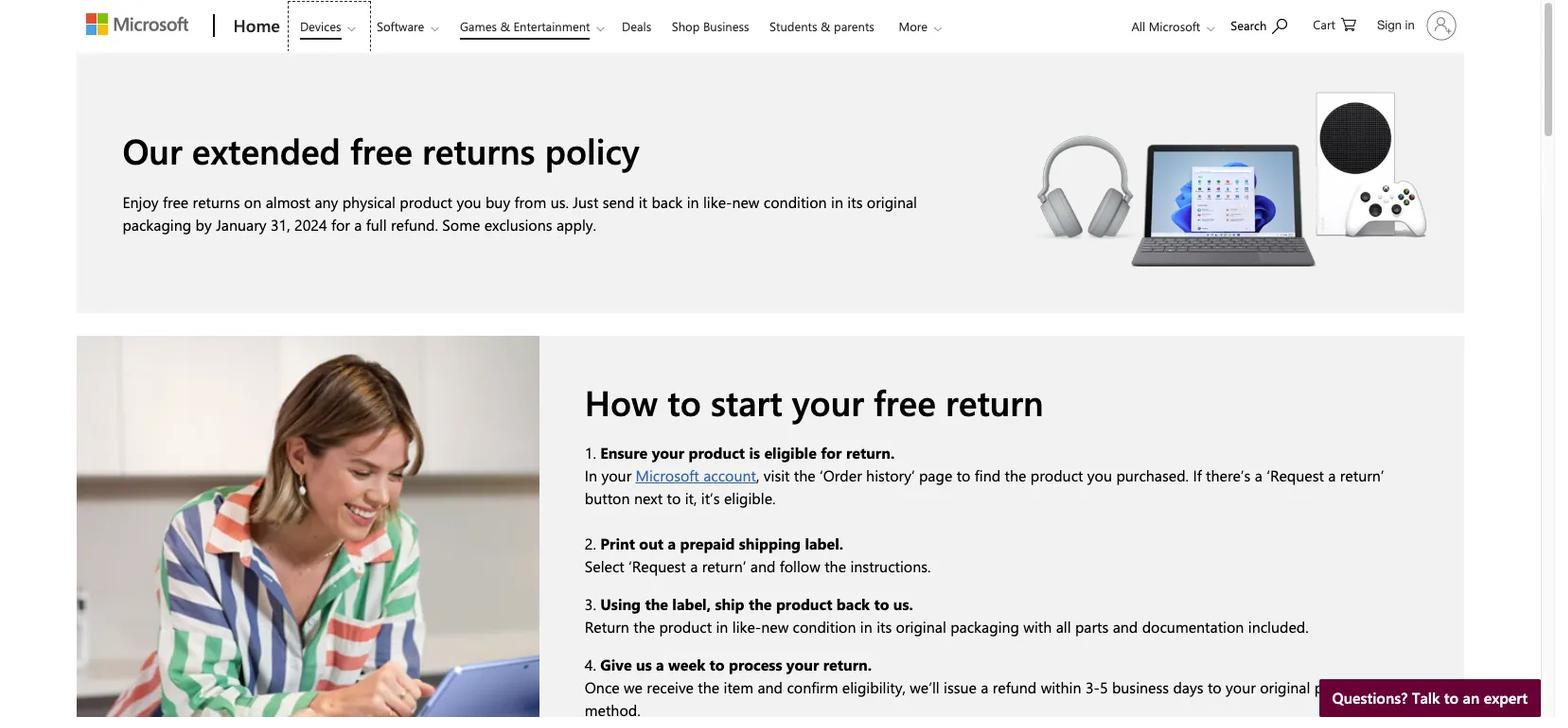 Task type: vqa. For each thing, say whether or not it's contained in the screenshot.
condition within the Enjoy Free Returns On Almost Any Physical Product You Buy From Us. Just Send It Back In Like-New Condition In Its Original Packaging By January 31, 2024 For A Full Refund. Some Exclusions Apply.
yes



Task type: locate. For each thing, give the bounding box(es) containing it.
0 vertical spatial free
[[350, 127, 413, 173]]

top
[[1498, 647, 1522, 667]]

back right it
[[652, 192, 683, 212]]

2 vertical spatial and
[[758, 678, 783, 698]]

and right the parts
[[1113, 617, 1138, 637]]

1 horizontal spatial us.
[[894, 595, 914, 615]]

free up history'
[[874, 378, 936, 425]]

0 vertical spatial like-
[[703, 192, 732, 212]]

students & parents
[[770, 18, 875, 34]]

and inside 3. using the label, ship the product back to us. return the product in like-new condition in its original packaging with all parts and documentation included.
[[1113, 617, 1138, 637]]

refund
[[993, 678, 1037, 698]]

0 vertical spatial new
[[732, 192, 760, 212]]

like- right it
[[703, 192, 732, 212]]

return
[[585, 617, 629, 637]]

to left it,
[[667, 489, 681, 509]]

& inside games & entertainment dropdown button
[[500, 18, 510, 34]]

purchased.
[[1117, 466, 1189, 486]]

like-
[[703, 192, 732, 212], [733, 617, 761, 637]]

in
[[1406, 18, 1415, 32], [687, 192, 699, 212], [831, 192, 844, 212], [716, 617, 728, 637], [861, 617, 873, 637]]

'order
[[820, 466, 862, 486]]

to down instructions.
[[874, 595, 889, 615]]

packaging inside 3. using the label, ship the product back to us. return the product in like-new condition in its original packaging with all parts and documentation included.
[[951, 617, 1020, 637]]

1 vertical spatial original
[[896, 617, 947, 637]]

issue
[[944, 678, 977, 698]]

like- inside enjoy free returns on almost any physical product you buy from us. just send it back in like-new condition in its original packaging by january 31, 2024 for a full refund. some exclusions apply.
[[703, 192, 732, 212]]

questions? talk to an expert button
[[1319, 680, 1541, 718]]

0 vertical spatial you
[[457, 192, 482, 212]]

returns up by
[[193, 192, 240, 212]]

to inside dropdown button
[[1445, 688, 1459, 708]]

return' inside , visit the 'order history' page to find the product you purchased. if there's a 'request a return' button next to it, it's eligible.
[[1340, 466, 1385, 486]]

1 vertical spatial and
[[1113, 617, 1138, 637]]

0 horizontal spatial us.
[[551, 192, 569, 212]]

1 vertical spatial returns
[[193, 192, 240, 212]]

product up account
[[689, 443, 745, 463]]

0 vertical spatial returns
[[422, 127, 535, 173]]

0 horizontal spatial for
[[331, 215, 350, 234]]

0 horizontal spatial back
[[652, 192, 683, 212]]

1 vertical spatial for
[[821, 443, 842, 463]]

product
[[400, 192, 453, 212], [689, 443, 745, 463], [1031, 466, 1084, 486], [776, 595, 833, 615], [659, 617, 712, 637]]

1 vertical spatial like-
[[733, 617, 761, 637]]

microsoft image
[[87, 13, 189, 35]]

4.
[[585, 655, 596, 675]]

1 vertical spatial back
[[837, 595, 870, 615]]

, visit the 'order history' page to find the product you purchased. if there's a 'request a return' button next to it, it's eligible.
[[585, 466, 1385, 509]]

shop business
[[672, 18, 749, 34]]

returns inside enjoy free returns on almost any physical product you buy from us. just send it back in like-new condition in its original packaging by january 31, 2024 for a full refund. some exclusions apply.
[[193, 192, 240, 212]]

all
[[1056, 617, 1071, 637]]

button
[[585, 489, 630, 509]]

return. up "eligibility,"
[[823, 655, 872, 675]]

condition
[[764, 192, 827, 212], [793, 617, 856, 637]]

&
[[500, 18, 510, 34], [821, 18, 831, 34]]

and
[[751, 557, 776, 577], [1113, 617, 1138, 637], [758, 678, 783, 698]]

back to top
[[1443, 647, 1522, 667]]

all microsoft button
[[1117, 1, 1221, 52]]

2 & from the left
[[821, 18, 831, 34]]

'request
[[1267, 466, 1324, 486], [629, 557, 686, 577]]

you left purchased. on the bottom of page
[[1088, 466, 1113, 486]]

games & entertainment button
[[448, 1, 620, 52]]

your right days
[[1226, 678, 1256, 698]]

for down the any
[[331, 215, 350, 234]]

packaging
[[123, 215, 191, 234], [951, 617, 1020, 637]]

1 vertical spatial its
[[877, 617, 892, 637]]

1 vertical spatial condition
[[793, 617, 856, 637]]

2 vertical spatial free
[[874, 378, 936, 425]]

2.
[[585, 534, 596, 554]]

return. inside 1. ensure your product is eligible for return. in your microsoft account
[[846, 443, 895, 463]]

1 vertical spatial microsoft
[[636, 466, 699, 486]]

0 horizontal spatial its
[[848, 192, 863, 212]]

0 vertical spatial microsoft
[[1149, 18, 1201, 34]]

'request right there's
[[1267, 466, 1324, 486]]

1 vertical spatial us.
[[894, 595, 914, 615]]

sign in
[[1378, 18, 1415, 32]]

label.
[[805, 534, 844, 554]]

1 horizontal spatial for
[[821, 443, 842, 463]]

in inside sign in link
[[1406, 18, 1415, 32]]

return
[[946, 378, 1044, 425]]

all microsoft
[[1132, 18, 1201, 34]]

talk
[[1412, 688, 1441, 708]]

back inside enjoy free returns on almost any physical product you buy from us. just send it back in like-new condition in its original packaging by january 31, 2024 for a full refund. some exclusions apply.
[[652, 192, 683, 212]]

method.
[[585, 701, 641, 718]]

we
[[624, 678, 643, 698]]

1 horizontal spatial 'request
[[1267, 466, 1324, 486]]

0 vertical spatial return.
[[846, 443, 895, 463]]

2. print out a prepaid shipping label. select 'request a return' and follow the instructions.
[[585, 534, 931, 577]]

microsoft right all
[[1149, 18, 1201, 34]]

microsoft up next
[[636, 466, 699, 486]]

product right find
[[1031, 466, 1084, 486]]

a
[[354, 215, 362, 234], [1255, 466, 1263, 486], [1329, 466, 1336, 486], [668, 534, 676, 554], [690, 557, 698, 577], [656, 655, 664, 675], [981, 678, 989, 698]]

1 & from the left
[[500, 18, 510, 34]]

return. inside 4. give us a week to process your return. once we receive the item and confirm eligibility, we'll issue a refund within 3-5 business days to your original payment method.
[[823, 655, 872, 675]]

cart link
[[1314, 1, 1357, 46]]

the
[[794, 466, 816, 486], [1005, 466, 1027, 486], [825, 557, 846, 577], [645, 595, 668, 615], [749, 595, 772, 615], [634, 617, 655, 637], [698, 678, 720, 698]]

1 horizontal spatial &
[[821, 18, 831, 34]]

return. up history'
[[846, 443, 895, 463]]

2024
[[294, 215, 327, 234]]

1 horizontal spatial its
[[877, 617, 892, 637]]

'request inside 2. print out a prepaid shipping label. select 'request a return' and follow the instructions.
[[629, 557, 686, 577]]

and down process
[[758, 678, 783, 698]]

enjoy free returns on almost any physical product you buy from us. just send it back in like-new condition in its original packaging by january 31, 2024 for a full refund. some exclusions apply.
[[123, 192, 917, 234]]

0 horizontal spatial returns
[[193, 192, 240, 212]]

1 vertical spatial new
[[761, 617, 789, 637]]

free up physical at the left top of page
[[350, 127, 413, 173]]

us. left just
[[551, 192, 569, 212]]

like- down ship
[[733, 617, 761, 637]]

its inside 3. using the label, ship the product back to us. return the product in like-new condition in its original packaging with all parts and documentation included.
[[877, 617, 892, 637]]

0 horizontal spatial return'
[[702, 557, 746, 577]]

packaging left "with"
[[951, 617, 1020, 637]]

1 vertical spatial return.
[[823, 655, 872, 675]]

us. inside enjoy free returns on almost any physical product you buy from us. just send it back in like-new condition in its original packaging by january 31, 2024 for a full refund. some exclusions apply.
[[551, 192, 569, 212]]

& for games
[[500, 18, 510, 34]]

some
[[442, 215, 480, 234]]

1 horizontal spatial back
[[837, 595, 870, 615]]

games
[[460, 18, 497, 34]]

original inside enjoy free returns on almost any physical product you buy from us. just send it back in like-new condition in its original packaging by january 31, 2024 for a full refund. some exclusions apply.
[[867, 192, 917, 212]]

parents
[[834, 18, 875, 34]]

& inside students & parents link
[[821, 18, 831, 34]]

0 horizontal spatial free
[[163, 192, 189, 212]]

games & entertainment
[[460, 18, 590, 34]]

your down ensure
[[602, 466, 632, 486]]

it,
[[685, 489, 697, 509]]

us. down instructions.
[[894, 595, 914, 615]]

almost
[[266, 192, 311, 212]]

1 vertical spatial free
[[163, 192, 189, 212]]

more
[[899, 18, 928, 34]]

return'
[[1340, 466, 1385, 486], [702, 557, 746, 577]]

1 horizontal spatial free
[[350, 127, 413, 173]]

'request down out
[[629, 557, 686, 577]]

returns
[[422, 127, 535, 173], [193, 192, 240, 212]]

your up the microsoft account link
[[652, 443, 685, 463]]

us
[[636, 655, 652, 675]]

0 vertical spatial packaging
[[123, 215, 191, 234]]

ship
[[715, 595, 745, 615]]

0 vertical spatial return'
[[1340, 466, 1385, 486]]

microsoft
[[1149, 18, 1201, 34], [636, 466, 699, 486]]

to left an
[[1445, 688, 1459, 708]]

original
[[867, 192, 917, 212], [896, 617, 947, 637], [1260, 678, 1311, 698]]

like- inside 3. using the label, ship the product back to us. return the product in like-new condition in its original packaging with all parts and documentation included.
[[733, 617, 761, 637]]

0 vertical spatial back
[[652, 192, 683, 212]]

return' inside 2. print out a prepaid shipping label. select 'request a return' and follow the instructions.
[[702, 557, 746, 577]]

1 vertical spatial return'
[[702, 557, 746, 577]]

& left 'parents'
[[821, 18, 831, 34]]

1 vertical spatial you
[[1088, 466, 1113, 486]]

0 vertical spatial and
[[751, 557, 776, 577]]

1 horizontal spatial new
[[761, 617, 789, 637]]

0 horizontal spatial packaging
[[123, 215, 191, 234]]

back down instructions.
[[837, 595, 870, 615]]

to left start
[[668, 378, 701, 425]]

the left item
[[698, 678, 720, 698]]

0 horizontal spatial new
[[732, 192, 760, 212]]

and down shipping
[[751, 557, 776, 577]]

& right games
[[500, 18, 510, 34]]

deals
[[622, 18, 652, 34]]

0 vertical spatial 'request
[[1267, 466, 1324, 486]]

condition inside 3. using the label, ship the product back to us. return the product in like-new condition in its original packaging with all parts and documentation included.
[[793, 617, 856, 637]]

business
[[1112, 678, 1169, 698]]

sign in link
[[1366, 3, 1464, 48]]

its
[[848, 192, 863, 212], [877, 617, 892, 637]]

1 vertical spatial 'request
[[629, 557, 686, 577]]

visit
[[764, 466, 790, 486]]

0 horizontal spatial 'request
[[629, 557, 686, 577]]

0 vertical spatial its
[[848, 192, 863, 212]]

sign
[[1378, 18, 1402, 32]]

free right enjoy
[[163, 192, 189, 212]]

1 vertical spatial packaging
[[951, 617, 1020, 637]]

& for students
[[821, 18, 831, 34]]

page
[[919, 466, 953, 486]]

new inside enjoy free returns on almost any physical product you buy from us. just send it back in like-new condition in its original packaging by january 31, 2024 for a full refund. some exclusions apply.
[[732, 192, 760, 212]]

devices
[[300, 18, 341, 34]]

'request inside , visit the 'order history' page to find the product you purchased. if there's a 'request a return' button next to it, it's eligible.
[[1267, 466, 1324, 486]]

0 horizontal spatial microsoft
[[636, 466, 699, 486]]

packaging down enjoy
[[123, 215, 191, 234]]

back
[[652, 192, 683, 212], [837, 595, 870, 615]]

apply.
[[557, 215, 597, 234]]

new
[[732, 192, 760, 212], [761, 617, 789, 637]]

original inside 3. using the label, ship the product back to us. return the product in like-new condition in its original packaging with all parts and documentation included.
[[896, 617, 947, 637]]

you up some
[[457, 192, 482, 212]]

1 horizontal spatial return'
[[1340, 466, 1385, 486]]

eligible.
[[724, 489, 776, 509]]

1 horizontal spatial microsoft
[[1149, 18, 1201, 34]]

the down label.
[[825, 557, 846, 577]]

1 horizontal spatial you
[[1088, 466, 1113, 486]]

to inside 3. using the label, ship the product back to us. return the product in like-new condition in its original packaging with all parts and documentation included.
[[874, 595, 889, 615]]

0 vertical spatial for
[[331, 215, 350, 234]]

documentation
[[1142, 617, 1244, 637]]

for up 'order
[[821, 443, 842, 463]]

product up refund.
[[400, 192, 453, 212]]

the down eligible
[[794, 466, 816, 486]]

0 vertical spatial condition
[[764, 192, 827, 212]]

the right ship
[[749, 595, 772, 615]]

1 horizontal spatial packaging
[[951, 617, 1020, 637]]

a variety of surface devices. image
[[1002, 53, 1464, 313]]

2 vertical spatial original
[[1260, 678, 1311, 698]]

label,
[[673, 595, 711, 615]]

new inside 3. using the label, ship the product back to us. return the product in like-new condition in its original packaging with all parts and documentation included.
[[761, 617, 789, 637]]

cart
[[1314, 16, 1336, 32]]

0 horizontal spatial &
[[500, 18, 510, 34]]

0 horizontal spatial you
[[457, 192, 482, 212]]

returns up buy
[[422, 127, 535, 173]]

0 vertical spatial original
[[867, 192, 917, 212]]

0 vertical spatial us.
[[551, 192, 569, 212]]

follow
[[780, 557, 821, 577]]

31,
[[271, 215, 290, 234]]

product down 'follow'
[[776, 595, 833, 615]]



Task type: describe. For each thing, give the bounding box(es) containing it.
for inside enjoy free returns on almost any physical product you buy from us. just send it back in like-new condition in its original packaging by january 31, 2024 for a full refund. some exclusions apply.
[[331, 215, 350, 234]]

deals link
[[614, 1, 660, 46]]

shop business link
[[664, 1, 758, 46]]

5
[[1100, 678, 1108, 698]]

using
[[601, 595, 641, 615]]

instructions.
[[851, 557, 931, 577]]

search
[[1231, 17, 1267, 33]]

on
[[244, 192, 262, 212]]

find
[[975, 466, 1001, 486]]

is
[[749, 443, 760, 463]]

in
[[585, 466, 598, 486]]

parts
[[1076, 617, 1109, 637]]

your up eligible
[[792, 378, 864, 425]]

3.
[[585, 595, 596, 615]]

microsoft account link
[[636, 466, 756, 486]]

print
[[601, 534, 635, 554]]

days
[[1174, 678, 1204, 698]]

by
[[196, 215, 212, 234]]

packaging inside enjoy free returns on almost any physical product you buy from us. just send it back in like-new condition in its original packaging by january 31, 2024 for a full refund. some exclusions apply.
[[123, 215, 191, 234]]

receive
[[647, 678, 694, 698]]

and inside 4. give us a week to process your return. once we receive the item and confirm eligibility, we'll issue a refund within 3-5 business days to your original payment method.
[[758, 678, 783, 698]]

if
[[1193, 466, 1202, 486]]

to left find
[[957, 466, 971, 486]]

to right week
[[710, 655, 725, 675]]

physical
[[342, 192, 396, 212]]

within
[[1041, 678, 1082, 698]]

enjoy
[[123, 192, 159, 212]]

students
[[770, 18, 818, 34]]

full
[[366, 215, 387, 234]]

1.
[[585, 443, 596, 463]]

our
[[123, 127, 182, 173]]

Search search field
[[1222, 3, 1307, 45]]

search button
[[1223, 3, 1296, 45]]

the right find
[[1005, 466, 1027, 486]]

3. using the label, ship the product back to us. return the product in like-new condition in its original packaging with all parts and documentation included.
[[585, 595, 1313, 637]]

account
[[704, 466, 756, 486]]

software button
[[365, 1, 454, 52]]

exclusions
[[484, 215, 553, 234]]

our extended free returns policy
[[123, 127, 640, 173]]

home
[[233, 14, 280, 37]]

back inside 3. using the label, ship the product back to us. return the product in like-new condition in its original packaging with all parts and documentation included.
[[837, 595, 870, 615]]

business
[[703, 18, 749, 34]]

back to top link
[[1406, 638, 1541, 676]]

its inside enjoy free returns on almost any physical product you buy from us. just send it back in like-new condition in its original packaging by january 31, 2024 for a full refund. some exclusions apply.
[[848, 192, 863, 212]]

policy
[[545, 127, 640, 173]]

eligible
[[765, 443, 817, 463]]

2 horizontal spatial free
[[874, 378, 936, 425]]

the down using
[[634, 617, 655, 637]]

original inside 4. give us a week to process your return. once we receive the item and confirm eligibility, we'll issue a refund within 3-5 business days to your original payment method.
[[1260, 678, 1311, 698]]

you inside , visit the 'order history' page to find the product you purchased. if there's a 'request a return' button next to it, it's eligible.
[[1088, 466, 1113, 486]]

,
[[756, 466, 760, 486]]

the left label,
[[645, 595, 668, 615]]

product inside enjoy free returns on almost any physical product you buy from us. just send it back in like-new condition in its original packaging by january 31, 2024 for a full refund. some exclusions apply.
[[400, 192, 453, 212]]

give
[[601, 655, 632, 675]]

students & parents link
[[761, 1, 883, 46]]

home link
[[224, 1, 286, 52]]

out
[[639, 534, 664, 554]]

prepaid
[[680, 534, 735, 554]]

you inside enjoy free returns on almost any physical product you buy from us. just send it back in like-new condition in its original packaging by january 31, 2024 for a full refund. some exclusions apply.
[[457, 192, 482, 212]]

your up the confirm
[[787, 655, 819, 675]]

the inside 4. give us a week to process your return. once we receive the item and confirm eligibility, we'll issue a refund within 3-5 business days to your original payment method.
[[698, 678, 720, 698]]

to right days
[[1208, 678, 1222, 698]]

back
[[1443, 647, 1475, 667]]

for inside 1. ensure your product is eligible for return. in your microsoft account
[[821, 443, 842, 463]]

product inside 1. ensure your product is eligible for return. in your microsoft account
[[689, 443, 745, 463]]

send
[[603, 192, 635, 212]]

process
[[729, 655, 782, 675]]

1 horizontal spatial returns
[[422, 127, 535, 173]]

shipping
[[739, 534, 801, 554]]

software
[[377, 18, 425, 34]]

next
[[634, 489, 663, 509]]

to left top
[[1479, 647, 1494, 667]]

week
[[669, 655, 706, 675]]

an
[[1463, 688, 1480, 708]]

4. give us a week to process your return. once we receive the item and confirm eligibility, we'll issue a refund within 3-5 business days to your original payment method.
[[585, 655, 1374, 718]]

history'
[[866, 466, 915, 486]]

us. inside 3. using the label, ship the product back to us. return the product in like-new condition in its original packaging with all parts and documentation included.
[[894, 595, 914, 615]]

devices button
[[288, 1, 371, 52]]

january
[[216, 215, 267, 234]]

refund.
[[391, 215, 438, 234]]

all
[[1132, 18, 1146, 34]]

select
[[585, 557, 625, 577]]

with
[[1024, 617, 1052, 637]]

person smiling while using a surface device. image
[[77, 336, 539, 718]]

it's
[[701, 489, 720, 509]]

we'll
[[910, 678, 940, 698]]

microsoft inside dropdown button
[[1149, 18, 1201, 34]]

the inside 2. print out a prepaid shipping label. select 'request a return' and follow the instructions.
[[825, 557, 846, 577]]

extended
[[192, 127, 341, 173]]

ensure
[[601, 443, 648, 463]]

product down label,
[[659, 617, 712, 637]]

from
[[515, 192, 547, 212]]

and inside 2. print out a prepaid shipping label. select 'request a return' and follow the instructions.
[[751, 557, 776, 577]]

free inside enjoy free returns on almost any physical product you buy from us. just send it back in like-new condition in its original packaging by january 31, 2024 for a full refund. some exclusions apply.
[[163, 192, 189, 212]]

questions?
[[1333, 688, 1408, 708]]

shop
[[672, 18, 700, 34]]

any
[[315, 192, 338, 212]]

3-
[[1086, 678, 1100, 698]]

item
[[724, 678, 754, 698]]

product inside , visit the 'order history' page to find the product you purchased. if there's a 'request a return' button next to it, it's eligible.
[[1031, 466, 1084, 486]]

microsoft inside 1. ensure your product is eligible for return. in your microsoft account
[[636, 466, 699, 486]]

condition inside enjoy free returns on almost any physical product you buy from us. just send it back in like-new condition in its original packaging by january 31, 2024 for a full refund. some exclusions apply.
[[764, 192, 827, 212]]

start
[[711, 378, 783, 425]]

a inside enjoy free returns on almost any physical product you buy from us. just send it back in like-new condition in its original packaging by january 31, 2024 for a full refund. some exclusions apply.
[[354, 215, 362, 234]]

once
[[585, 678, 620, 698]]



